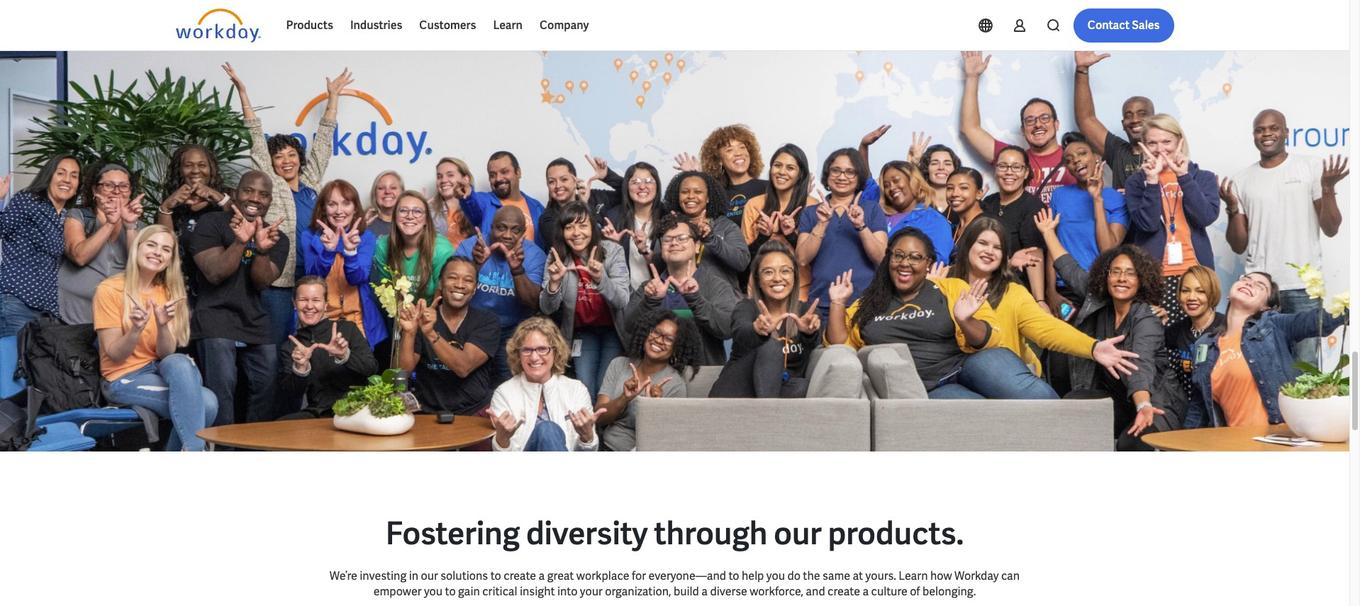 Task type: vqa. For each thing, say whether or not it's contained in the screenshot.
'how'
yes



Task type: describe. For each thing, give the bounding box(es) containing it.
insight
[[520, 584, 555, 599]]

2 horizontal spatial a
[[863, 584, 869, 599]]

in
[[409, 568, 418, 583]]

workforce,
[[750, 584, 803, 599]]

culture
[[871, 584, 908, 599]]

fostering
[[385, 513, 520, 554]]

our for solutions
[[421, 568, 438, 583]]

great
[[547, 568, 574, 583]]

contact
[[1088, 18, 1130, 33]]

customers
[[419, 18, 476, 33]]

sales
[[1132, 18, 1160, 33]]

diverse
[[710, 584, 747, 599]]

we're
[[330, 568, 357, 583]]

we're investing in our solutions to create a great workplace for everyone—and to help you do the same at yours. learn how workday can empower you to gain critical insight into your organization, build a diverse workforce, and create a culture of belonging.
[[330, 568, 1020, 599]]

2 horizontal spatial to
[[729, 568, 739, 583]]

1 horizontal spatial to
[[490, 568, 501, 583]]

can
[[1001, 568, 1020, 583]]

at
[[853, 568, 863, 583]]

products button
[[278, 9, 342, 43]]

industries button
[[342, 9, 411, 43]]

gain
[[458, 584, 480, 599]]

0 vertical spatial you
[[766, 568, 785, 583]]

solutions
[[441, 568, 488, 583]]

learn inside we're investing in our solutions to create a great workplace for everyone—and to help you do the same at yours. learn how workday can empower you to gain critical insight into your organization, build a diverse workforce, and create a culture of belonging.
[[899, 568, 928, 583]]

of
[[910, 584, 920, 599]]

workday
[[954, 568, 999, 583]]

same
[[822, 568, 850, 583]]

customers button
[[411, 9, 485, 43]]

company button
[[531, 9, 597, 43]]

into
[[557, 584, 577, 599]]



Task type: locate. For each thing, give the bounding box(es) containing it.
create down same
[[828, 584, 860, 599]]

and
[[806, 584, 825, 599]]

1 vertical spatial our
[[421, 568, 438, 583]]

belonging.
[[923, 584, 976, 599]]

do
[[787, 568, 801, 583]]

learn
[[493, 18, 523, 33], [899, 568, 928, 583]]

our inside we're investing in our solutions to create a great workplace for everyone—and to help you do the same at yours. learn how workday can empower you to gain critical insight into your organization, build a diverse workforce, and create a culture of belonging.
[[421, 568, 438, 583]]

diversity
[[526, 513, 648, 554]]

you up workforce,
[[766, 568, 785, 583]]

1 vertical spatial learn
[[899, 568, 928, 583]]

critical
[[482, 584, 517, 599]]

to left gain on the left bottom of page
[[445, 584, 456, 599]]

go to the homepage image
[[176, 9, 261, 43]]

our up do
[[774, 513, 822, 554]]

a down at on the right
[[863, 584, 869, 599]]

help
[[742, 568, 764, 583]]

build
[[674, 584, 699, 599]]

workplace
[[576, 568, 629, 583]]

1 horizontal spatial create
[[828, 584, 860, 599]]

1 horizontal spatial you
[[766, 568, 785, 583]]

0 vertical spatial create
[[504, 568, 536, 583]]

contact sales link
[[1073, 9, 1174, 43]]

products
[[286, 18, 333, 33]]

create up insight
[[504, 568, 536, 583]]

you down solutions
[[424, 584, 443, 599]]

our for products.
[[774, 513, 822, 554]]

contact sales
[[1088, 18, 1160, 33]]

for
[[632, 568, 646, 583]]

investing
[[360, 568, 406, 583]]

to up diverse
[[729, 568, 739, 583]]

everyone—and
[[648, 568, 726, 583]]

0 horizontal spatial our
[[421, 568, 438, 583]]

0 horizontal spatial a
[[539, 568, 545, 583]]

learn button
[[485, 9, 531, 43]]

learn left company
[[493, 18, 523, 33]]

organization,
[[605, 584, 671, 599]]

our
[[774, 513, 822, 554], [421, 568, 438, 583]]

0 horizontal spatial learn
[[493, 18, 523, 33]]

how
[[930, 568, 952, 583]]

products.
[[828, 513, 964, 554]]

the
[[803, 568, 820, 583]]

0 horizontal spatial to
[[445, 584, 456, 599]]

1 vertical spatial create
[[828, 584, 860, 599]]

create
[[504, 568, 536, 583], [828, 584, 860, 599]]

industries
[[350, 18, 402, 33]]

a
[[539, 568, 545, 583], [701, 584, 708, 599], [863, 584, 869, 599]]

1 horizontal spatial learn
[[899, 568, 928, 583]]

0 horizontal spatial create
[[504, 568, 536, 583]]

0 vertical spatial our
[[774, 513, 822, 554]]

a up insight
[[539, 568, 545, 583]]

to
[[490, 568, 501, 583], [729, 568, 739, 583], [445, 584, 456, 599]]

1 vertical spatial you
[[424, 584, 443, 599]]

0 vertical spatial learn
[[493, 18, 523, 33]]

to up critical
[[490, 568, 501, 583]]

fostering diversity through our products.
[[385, 513, 964, 554]]

1 horizontal spatial a
[[701, 584, 708, 599]]

company
[[540, 18, 589, 33]]

learn up 'of'
[[899, 568, 928, 583]]

through
[[654, 513, 768, 554]]

learn inside dropdown button
[[493, 18, 523, 33]]

you
[[766, 568, 785, 583], [424, 584, 443, 599]]

1 horizontal spatial our
[[774, 513, 822, 554]]

your
[[580, 584, 603, 599]]

0 horizontal spatial you
[[424, 584, 443, 599]]

a right build
[[701, 584, 708, 599]]

empower
[[373, 584, 422, 599]]

our right in
[[421, 568, 438, 583]]

yours.
[[866, 568, 896, 583]]



